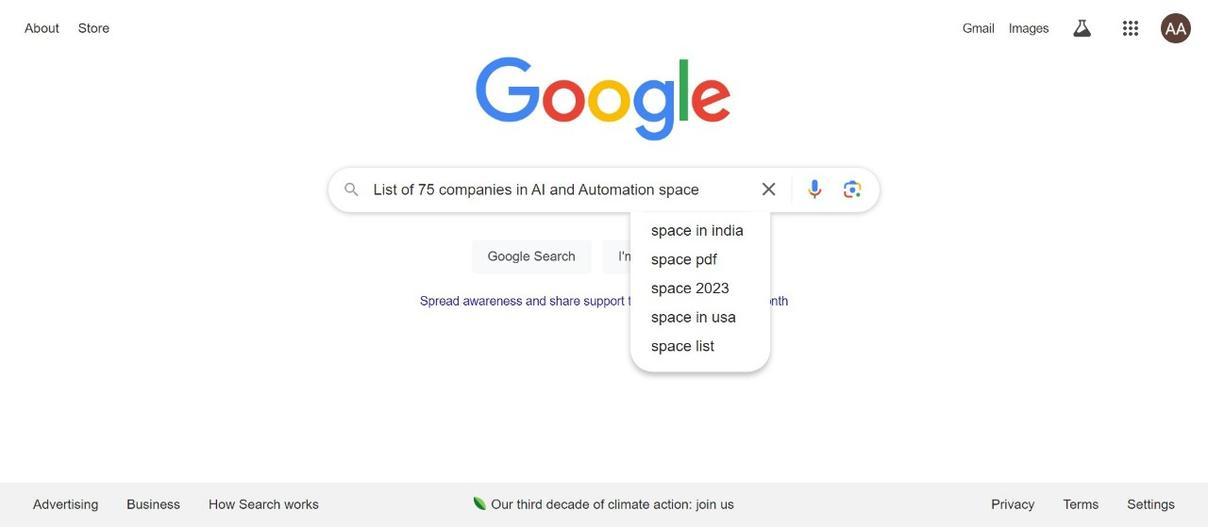 Task type: describe. For each thing, give the bounding box(es) containing it.
google image
[[476, 57, 733, 144]]

search labs image
[[1071, 17, 1094, 40]]

search by image image
[[842, 178, 864, 201]]



Task type: vqa. For each thing, say whether or not it's contained in the screenshot.
search labs Icon
yes



Task type: locate. For each thing, give the bounding box(es) containing it.
None search field
[[19, 162, 1190, 372]]

list box
[[631, 216, 770, 361]]

search by voice image
[[804, 178, 826, 201]]

Search text field
[[374, 169, 747, 212]]



